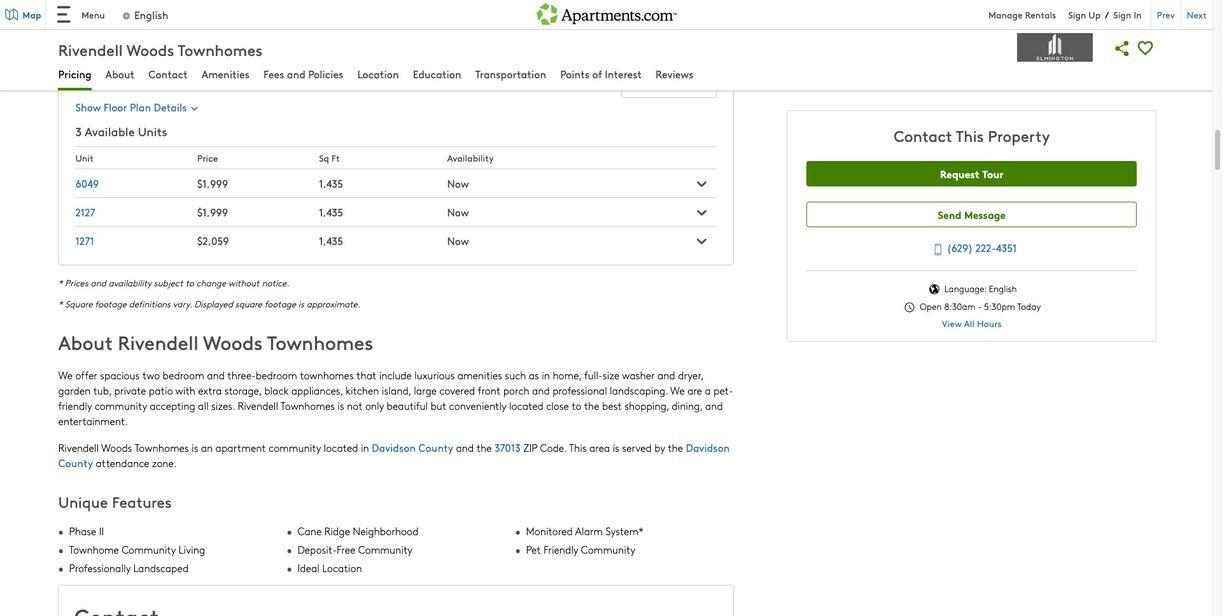 Task type: vqa. For each thing, say whether or not it's contained in the screenshot.


Task type: describe. For each thing, give the bounding box(es) containing it.
but
[[431, 399, 447, 412]]

5:30pm
[[985, 301, 1016, 313]]

1 horizontal spatial $2,059
[[197, 233, 229, 247]]

floor plans button
[[184, 70, 254, 91]]

in inside we offer spacious two bedroom and three-bedroom townhomes that include luxurious amenities such as in home, full-size washer and dryer, garden tub, private patio with extra storage, black appliances, kitchen island, large covered front porch and professional landscaping. we are a pet- friendly community accepting all sizes. rivendell townhomes is not only beautiful but conveniently located close to the best shopping, dining, and entertainment.
[[542, 368, 550, 382]]

hours
[[978, 317, 1002, 330]]

attendance
[[96, 456, 149, 470]]

(629)
[[947, 241, 974, 255]]

location inside cane ridge neighborhood deposit-free community ideal location
[[322, 561, 362, 575]]

is left an
[[192, 441, 198, 454]]

share listing image
[[1112, 37, 1135, 60]]

by
[[655, 441, 666, 454]]

washer
[[622, 368, 655, 382]]

subject
[[154, 277, 183, 289]]

0 vertical spatial location
[[358, 67, 399, 81]]

to inside we offer spacious two bedroom and three-bedroom townhomes that include luxurious amenities such as in home, full-size washer and dryer, garden tub, private patio with extra storage, black appliances, kitchen island, large covered front porch and professional landscaping. we are a pet- friendly community accepting all sizes. rivendell townhomes is not only beautiful but conveniently located close to the best shopping, dining, and entertainment.
[[572, 399, 582, 412]]

located inside we offer spacious two bedroom and three-bedroom townhomes that include luxurious amenities such as in home, full-size washer and dryer, garden tub, private patio with extra storage, black appliances, kitchen island, large covered front porch and professional landscaping. we are a pet- friendly community accepting all sizes. rivendell townhomes is not only beautiful but conveniently located close to the best shopping, dining, and entertainment.
[[509, 399, 544, 412]]

three-
[[228, 368, 256, 382]]

manage rentals sign up / sign in
[[989, 8, 1142, 21]]

system*
[[606, 525, 644, 538]]

language: english
[[943, 283, 1018, 295]]

fees and policies button
[[264, 67, 344, 83]]

ft
[[332, 151, 340, 164]]

deposit-
[[298, 543, 337, 556]]

message
[[965, 207, 1006, 221]]

an
[[201, 441, 213, 454]]

222-
[[976, 241, 997, 255]]

fees and policies
[[264, 67, 344, 81]]

large
[[414, 384, 437, 397]]

friendly
[[58, 399, 92, 412]]

landscaped
[[133, 561, 189, 575]]

0 vertical spatial county
[[419, 440, 454, 454]]

contact for contact this property
[[894, 125, 953, 146]]

0 vertical spatial $1,999
[[75, 24, 115, 42]]

english link
[[121, 7, 168, 21]]

amenities
[[202, 67, 250, 81]]

about rivendell woods townhomes
[[58, 329, 373, 355]]

this for contact
[[956, 125, 985, 146]]

luxurious
[[415, 368, 455, 382]]

floor up available
[[104, 100, 127, 114]]

1,435 for 1271
[[319, 233, 343, 247]]

covered
[[440, 384, 475, 397]]

unique
[[58, 491, 108, 512]]

vary.
[[173, 298, 192, 310]]

request
[[941, 166, 980, 181]]

3 beds , 2.5 baths , 1,435 sq ft
[[75, 44, 242, 61]]

$1,999 for 2127
[[197, 205, 228, 219]]

unique features
[[58, 491, 172, 512]]

* for * square footage definitions vary. displayed square footage is approximate.
[[58, 298, 63, 310]]

1 sign from the left
[[1069, 8, 1087, 21]]

amenities button
[[202, 67, 250, 83]]

that
[[357, 368, 377, 382]]

apartments.com logo image
[[537, 0, 677, 25]]

approximate.
[[307, 298, 361, 310]]

6049
[[75, 176, 99, 190]]

without
[[228, 277, 260, 289]]

in inside rivendell woods townhomes is an apartment community located in davidson county and the 37013 zip code. this area is served by the
[[361, 441, 369, 454]]

pricing
[[58, 67, 91, 81]]

37013
[[495, 440, 521, 454]]

alarm
[[576, 525, 603, 538]]

floor down sq
[[202, 72, 225, 86]]

townhomes
[[300, 368, 354, 382]]

floor up show floor plan details
[[122, 74, 143, 87]]

located inside rivendell woods townhomes is an apartment community located in davidson county and the 37013 zip code. this area is served by the
[[324, 441, 358, 454]]

professional
[[553, 384, 607, 397]]

now for 1271
[[447, 233, 469, 247]]

and inside rivendell woods townhomes is an apartment community located in davidson county and the 37013 zip code. this area is served by the
[[456, 441, 474, 454]]

is inside we offer spacious two bedroom and three-bedroom townhomes that include luxurious amenities such as in home, full-size washer and dryer, garden tub, private patio with extra storage, black appliances, kitchen island, large covered front porch and professional landscaping. we are a pet- friendly community accepting all sizes. rivendell townhomes is not only beautiful but conveniently located close to the best shopping, dining, and entertainment.
[[338, 399, 344, 412]]

rivendell up pricing
[[58, 39, 123, 60]]

property
[[989, 125, 1051, 146]]

black
[[264, 384, 289, 397]]

living
[[179, 543, 205, 556]]

price
[[197, 151, 218, 164]]

phase
[[69, 525, 96, 538]]

interest
[[605, 67, 642, 81]]

1 footage from the left
[[95, 298, 127, 310]]

private
[[114, 384, 146, 397]]

this for tour
[[102, 74, 119, 87]]

* for * prices and availability subject to change without notice.
[[58, 277, 63, 289]]

the inside we offer spacious two bedroom and three-bedroom townhomes that include luxurious amenities such as in home, full-size washer and dryer, garden tub, private patio with extra storage, black appliances, kitchen island, large covered front porch and professional landscaping. we are a pet- friendly community accepting all sizes. rivendell townhomes is not only beautiful but conveniently located close to the best shopping, dining, and entertainment.
[[584, 399, 600, 412]]

townhome
[[69, 543, 119, 556]]

1 davidson county link from the left
[[58, 440, 730, 470]]

sign up link
[[1069, 8, 1101, 21]]

available
[[85, 123, 135, 139]]

reviews
[[656, 67, 694, 81]]

show floor plan details button
[[75, 100, 200, 114]]

rivendell inside rivendell woods townhomes is an apartment community located in davidson county and the 37013 zip code. this area is served by the
[[58, 441, 99, 454]]

menu button
[[46, 0, 115, 29]]

points
[[561, 67, 590, 81]]

send message button
[[807, 202, 1138, 227]]

property management company logo image
[[1017, 33, 1094, 62]]

pricing button
[[58, 67, 91, 83]]

community for pet
[[581, 543, 636, 556]]

plans
[[228, 72, 254, 86]]

1 horizontal spatial english
[[990, 283, 1018, 295]]

all
[[965, 317, 975, 330]]

today
[[1018, 301, 1042, 313]]

0 horizontal spatial english
[[134, 7, 168, 21]]

and down as
[[532, 384, 550, 397]]

this inside rivendell woods townhomes is an apartment community located in davidson county and the 37013 zip code. this area is served by the
[[569, 441, 587, 454]]

about for about rivendell woods townhomes
[[58, 329, 113, 355]]

2 footage from the left
[[265, 298, 296, 310]]

and left dryer,
[[658, 368, 676, 382]]

prices
[[65, 277, 88, 289]]

transportation button
[[476, 67, 547, 83]]

0 vertical spatial tour
[[81, 74, 100, 87]]

view
[[943, 317, 962, 330]]

about button
[[105, 67, 135, 83]]

landscaping.
[[610, 384, 668, 397]]

plan inside button
[[145, 74, 164, 87]]

unit
[[75, 151, 94, 164]]

is left approximate.
[[299, 298, 304, 310]]

show
[[75, 100, 101, 114]]

now for 6049
[[447, 176, 469, 190]]

sq
[[319, 151, 329, 164]]

woods for rivendell woods townhomes
[[127, 39, 174, 60]]

2 bedroom from the left
[[256, 368, 297, 382]]

availability
[[109, 277, 151, 289]]

county inside the davidson county
[[58, 456, 93, 470]]

and right prices
[[91, 277, 106, 289]]

request tour button
[[807, 161, 1138, 187]]

menu
[[82, 8, 105, 21]]

zone.
[[152, 456, 177, 470]]

beds
[[86, 44, 114, 61]]



Task type: locate. For each thing, give the bounding box(es) containing it.
4351
[[997, 241, 1017, 255]]

0 vertical spatial community
[[95, 399, 147, 412]]

0 vertical spatial contact
[[149, 67, 188, 81]]

woods up three-
[[203, 329, 263, 355]]

open
[[921, 301, 942, 313]]

tour right request
[[983, 166, 1004, 181]]

davidson county
[[58, 440, 730, 470]]

1 horizontal spatial community
[[269, 441, 321, 454]]

1271 button
[[75, 233, 94, 247]]

1,435 for 2127
[[319, 205, 343, 219]]

davidson down 'beautiful'
[[372, 440, 416, 454]]

community right apartment on the bottom left
[[269, 441, 321, 454]]

0 vertical spatial *
[[58, 277, 63, 289]]

all
[[198, 399, 209, 412]]

shopping,
[[625, 399, 669, 412]]

footage
[[95, 298, 127, 310], [265, 298, 296, 310]]

include
[[379, 368, 412, 382]]

townhomes inside rivendell woods townhomes is an apartment community located in davidson county and the 37013 zip code. this area is served by the
[[135, 441, 189, 454]]

rentals
[[1026, 8, 1057, 21]]

community for deposit-
[[358, 543, 413, 556]]

in down only
[[361, 441, 369, 454]]

2127 button
[[75, 205, 95, 219]]

davidson
[[372, 440, 416, 454], [686, 440, 730, 454]]

community down neighborhood
[[358, 543, 413, 556]]

1 vertical spatial woods
[[203, 329, 263, 355]]

–
[[117, 24, 122, 42]]

1 * from the top
[[58, 277, 63, 289]]

2 davidson from the left
[[686, 440, 730, 454]]

1 horizontal spatial ,
[[175, 44, 178, 61]]

is right area
[[613, 441, 620, 454]]

prev
[[1158, 8, 1175, 21]]

units
[[138, 123, 167, 139]]

porch
[[504, 384, 530, 397]]

community down system*
[[581, 543, 636, 556]]

$1,999 – $2,059
[[75, 24, 166, 42]]

woods up attendance on the left of the page
[[101, 441, 132, 454]]

0 vertical spatial about
[[105, 67, 135, 81]]

2 , from the left
[[175, 44, 178, 61]]

1 vertical spatial location
[[322, 561, 362, 575]]

bedroom up with
[[163, 368, 204, 382]]

1 vertical spatial 3
[[75, 123, 82, 139]]

about down the 2.5
[[105, 67, 135, 81]]

attendance zone.
[[93, 456, 177, 470]]

the right by
[[668, 441, 683, 454]]

0 horizontal spatial community
[[122, 543, 176, 556]]

points of interest
[[561, 67, 642, 81]]

sign left up
[[1069, 8, 1087, 21]]

contact up request
[[894, 125, 953, 146]]

this inside button
[[102, 74, 119, 87]]

location right policies
[[358, 67, 399, 81]]

this up request tour
[[956, 125, 985, 146]]

transportation
[[476, 67, 547, 81]]

this down "beds"
[[102, 74, 119, 87]]

dining,
[[672, 399, 703, 412]]

only
[[366, 399, 384, 412]]

english up rivendell woods townhomes
[[134, 7, 168, 21]]

amenities
[[458, 368, 503, 382]]

0 horizontal spatial county
[[58, 456, 93, 470]]

island,
[[382, 384, 411, 397]]

6049 button
[[75, 176, 99, 190]]

best
[[602, 399, 622, 412]]

cane
[[298, 525, 322, 538]]

tour this floor plan
[[81, 74, 164, 87]]

and left 37013
[[456, 441, 474, 454]]

1 horizontal spatial footage
[[265, 298, 296, 310]]

3 left "beds"
[[75, 44, 83, 61]]

1 vertical spatial plan
[[130, 100, 151, 114]]

are
[[688, 384, 703, 397]]

0 horizontal spatial the
[[477, 441, 492, 454]]

2127
[[75, 205, 95, 219]]

this left area
[[569, 441, 587, 454]]

* left square
[[58, 298, 63, 310]]

and up extra
[[207, 368, 225, 382]]

2 3 from the top
[[75, 123, 82, 139]]

0 horizontal spatial sign
[[1069, 8, 1087, 21]]

footage down notice.
[[265, 298, 296, 310]]

contact button
[[149, 67, 188, 83]]

1 horizontal spatial contact
[[894, 125, 953, 146]]

features
[[112, 491, 172, 512]]

language:
[[945, 283, 987, 295]]

sign
[[1069, 8, 1087, 21], [1114, 8, 1132, 21]]

sign left in
[[1114, 8, 1132, 21]]

1 vertical spatial we
[[671, 384, 685, 397]]

and inside button
[[287, 67, 306, 81]]

to down professional
[[572, 399, 582, 412]]

3 community from the left
[[581, 543, 636, 556]]

0 vertical spatial to
[[186, 277, 194, 289]]

we up garden
[[58, 368, 73, 382]]

0 horizontal spatial to
[[186, 277, 194, 289]]

0 vertical spatial 3
[[75, 44, 83, 61]]

1 horizontal spatial the
[[584, 399, 600, 412]]

we
[[58, 368, 73, 382], [671, 384, 685, 397]]

1 horizontal spatial this
[[569, 441, 587, 454]]

2 vertical spatial now
[[447, 233, 469, 247]]

2 horizontal spatial this
[[956, 125, 985, 146]]

availability
[[447, 151, 494, 164]]

1 vertical spatial $1,999
[[197, 176, 228, 190]]

as
[[529, 368, 539, 382]]

0 vertical spatial plan
[[145, 74, 164, 87]]

1 horizontal spatial we
[[671, 384, 685, 397]]

1 davidson from the left
[[372, 440, 416, 454]]

pet-
[[714, 384, 734, 397]]

3 now from the top
[[447, 233, 469, 247]]

located
[[509, 399, 544, 412], [324, 441, 358, 454]]

contact
[[149, 67, 188, 81], [894, 125, 953, 146]]

english up '5:30pm'
[[990, 283, 1018, 295]]

2 horizontal spatial community
[[581, 543, 636, 556]]

footage down availability
[[95, 298, 127, 310]]

1 vertical spatial tour
[[983, 166, 1004, 181]]

1 vertical spatial $2,059
[[197, 233, 229, 247]]

map
[[23, 8, 41, 21]]

entertainment.
[[58, 414, 128, 428]]

1 horizontal spatial sign
[[1114, 8, 1132, 21]]

to right subject
[[186, 277, 194, 289]]

townhomes up townhomes at bottom left
[[267, 329, 373, 355]]

floor
[[202, 72, 225, 86], [122, 74, 143, 87], [104, 100, 127, 114]]

0 horizontal spatial footage
[[95, 298, 127, 310]]

1 horizontal spatial community
[[358, 543, 413, 556]]

woods up contact button
[[127, 39, 174, 60]]

0 horizontal spatial $2,059
[[125, 24, 166, 42]]

0 vertical spatial now
[[447, 176, 469, 190]]

home,
[[553, 368, 582, 382]]

0 vertical spatial located
[[509, 399, 544, 412]]

1271
[[75, 233, 94, 247]]

bedroom up black
[[256, 368, 297, 382]]

ideal
[[298, 561, 320, 575]]

1 vertical spatial in
[[361, 441, 369, 454]]

tour this floor plan button
[[75, 71, 170, 91]]

0 horizontal spatial this
[[102, 74, 119, 87]]

apartment
[[216, 441, 266, 454]]

county up the unique
[[58, 456, 93, 470]]

community inside phase ii townhome community living professionally landscaped
[[122, 543, 176, 556]]

of
[[593, 67, 603, 81]]

2 vertical spatial this
[[569, 441, 587, 454]]

rivendell down "entertainment."
[[58, 441, 99, 454]]

0 horizontal spatial in
[[361, 441, 369, 454]]

1 vertical spatial county
[[58, 456, 93, 470]]

0 vertical spatial woods
[[127, 39, 174, 60]]

and down the a
[[706, 399, 723, 412]]

0 horizontal spatial located
[[324, 441, 358, 454]]

2 * from the top
[[58, 298, 63, 310]]

0 horizontal spatial ,
[[114, 44, 117, 61]]

1 vertical spatial to
[[572, 399, 582, 412]]

2 sign from the left
[[1114, 8, 1132, 21]]

spacious
[[100, 368, 140, 382]]

community inside we offer spacious two bedroom and three-bedroom townhomes that include luxurious amenities such as in home, full-size washer and dryer, garden tub, private patio with extra storage, black appliances, kitchen island, large covered front porch and professional landscaping. we are a pet- friendly community accepting all sizes. rivendell townhomes is not only beautiful but conveniently located close to the best shopping, dining, and entertainment.
[[95, 399, 147, 412]]

is left not
[[338, 399, 344, 412]]

storage,
[[225, 384, 262, 397]]

ridge
[[325, 525, 350, 538]]

in
[[1134, 8, 1142, 21]]

1 horizontal spatial to
[[572, 399, 582, 412]]

1 horizontal spatial davidson
[[686, 440, 730, 454]]

2 horizontal spatial the
[[668, 441, 683, 454]]

1 horizontal spatial bedroom
[[256, 368, 297, 382]]

0 vertical spatial in
[[542, 368, 550, 382]]

neighborhood
[[353, 525, 419, 538]]

2 vertical spatial woods
[[101, 441, 132, 454]]

, up contact button
[[175, 44, 178, 61]]

rivendell down storage,
[[238, 399, 278, 412]]

2 community from the left
[[358, 543, 413, 556]]

change
[[196, 277, 226, 289]]

located down not
[[324, 441, 358, 454]]

0 horizontal spatial we
[[58, 368, 73, 382]]

davidson inside the davidson county
[[686, 440, 730, 454]]

open 8:30am - 5:30pm today
[[918, 301, 1042, 313]]

(629) 222-4351
[[947, 241, 1017, 255]]

about up offer
[[58, 329, 113, 355]]

, left the 2.5
[[114, 44, 117, 61]]

and right fees
[[287, 67, 306, 81]]

community inside monitored alarm system* pet friendly community
[[581, 543, 636, 556]]

0 vertical spatial we
[[58, 368, 73, 382]]

request tour
[[941, 166, 1004, 181]]

close
[[547, 399, 569, 412]]

contact for contact button
[[149, 67, 188, 81]]

0 horizontal spatial tour
[[81, 74, 100, 87]]

about for about button
[[105, 67, 135, 81]]

$1,999 for 6049
[[197, 176, 228, 190]]

community up landscaped
[[122, 543, 176, 556]]

served
[[623, 441, 652, 454]]

the left 37013 link
[[477, 441, 492, 454]]

$2,059 down english link
[[125, 24, 166, 42]]

conveniently
[[449, 399, 507, 412]]

1 vertical spatial located
[[324, 441, 358, 454]]

reviews button
[[656, 67, 694, 83]]

full-
[[585, 368, 603, 382]]

0 vertical spatial this
[[102, 74, 119, 87]]

1 vertical spatial *
[[58, 298, 63, 310]]

friendly
[[544, 543, 579, 556]]

in right as
[[542, 368, 550, 382]]

send message
[[939, 207, 1006, 221]]

the
[[584, 399, 600, 412], [477, 441, 492, 454], [668, 441, 683, 454]]

tour up show
[[81, 74, 100, 87]]

8:30am
[[945, 301, 976, 313]]

1 vertical spatial now
[[447, 205, 469, 219]]

townhomes inside we offer spacious two bedroom and three-bedroom townhomes that include luxurious amenities such as in home, full-size washer and dryer, garden tub, private patio with extra storage, black appliances, kitchen island, large covered front porch and professional landscaping. we are a pet- friendly community accepting all sizes. rivendell townhomes is not only beautiful but conveniently located close to the best shopping, dining, and entertainment.
[[281, 399, 335, 412]]

3 for 3 available units
[[75, 123, 82, 139]]

0 horizontal spatial community
[[95, 399, 147, 412]]

contact down the 3 beds , 2.5 baths , 1,435 sq ft in the top of the page
[[149, 67, 188, 81]]

professionally
[[69, 561, 131, 575]]

cane ridge neighborhood deposit-free community ideal location
[[298, 525, 419, 575]]

now for 2127
[[447, 205, 469, 219]]

2 now from the top
[[447, 205, 469, 219]]

2 vertical spatial $1,999
[[197, 205, 228, 219]]

community down private on the bottom of page
[[95, 399, 147, 412]]

1 bedroom from the left
[[163, 368, 204, 382]]

community inside rivendell woods townhomes is an apartment community located in davidson county and the 37013 zip code. this area is served by the
[[269, 441, 321, 454]]

1,435 for 6049
[[319, 176, 343, 190]]

1 horizontal spatial tour
[[983, 166, 1004, 181]]

rivendell inside we offer spacious two bedroom and three-bedroom townhomes that include luxurious amenities such as in home, full-size washer and dryer, garden tub, private patio with extra storage, black appliances, kitchen island, large covered front porch and professional landscaping. we are a pet- friendly community accepting all sizes. rivendell townhomes is not only beautiful but conveniently located close to the best shopping, dining, and entertainment.
[[238, 399, 278, 412]]

3 down show
[[75, 123, 82, 139]]

send
[[939, 207, 962, 221]]

3 available units
[[75, 123, 167, 139]]

1 vertical spatial english
[[990, 283, 1018, 295]]

$2,059 up the change at the left of the page
[[197, 233, 229, 247]]

not
[[347, 399, 363, 412]]

woods inside rivendell woods townhomes is an apartment community located in davidson county and the 37013 zip code. this area is served by the
[[101, 441, 132, 454]]

rivendell up two
[[118, 329, 199, 355]]

1 vertical spatial about
[[58, 329, 113, 355]]

1 now from the top
[[447, 176, 469, 190]]

0 horizontal spatial contact
[[149, 67, 188, 81]]

fees
[[264, 67, 284, 81]]

ii
[[99, 525, 104, 538]]

the down professional
[[584, 399, 600, 412]]

2 davidson county link from the left
[[372, 440, 454, 454]]

english
[[134, 7, 168, 21], [990, 283, 1018, 295]]

1 horizontal spatial located
[[509, 399, 544, 412]]

3 for 3 beds , 2.5 baths , 1,435 sq ft
[[75, 44, 83, 61]]

1 vertical spatial contact
[[894, 125, 953, 146]]

townhomes
[[178, 39, 263, 60], [267, 329, 373, 355], [281, 399, 335, 412], [135, 441, 189, 454]]

county down the but
[[419, 440, 454, 454]]

townhomes down appliances,
[[281, 399, 335, 412]]

1 horizontal spatial county
[[419, 440, 454, 454]]

1 vertical spatial community
[[269, 441, 321, 454]]

*
[[58, 277, 63, 289], [58, 298, 63, 310]]

0 vertical spatial $2,059
[[125, 24, 166, 42]]

1 , from the left
[[114, 44, 117, 61]]

dryer,
[[678, 368, 704, 382]]

1 community from the left
[[122, 543, 176, 556]]

plan down baths
[[145, 74, 164, 87]]

0 horizontal spatial bedroom
[[163, 368, 204, 382]]

1 horizontal spatial in
[[542, 368, 550, 382]]

-
[[979, 301, 982, 313]]

plan up units
[[130, 100, 151, 114]]

davidson down the 'dining,'
[[686, 440, 730, 454]]

location down free at the left of page
[[322, 561, 362, 575]]

we left the are
[[671, 384, 685, 397]]

community inside cane ridge neighborhood deposit-free community ideal location
[[358, 543, 413, 556]]

0 vertical spatial english
[[134, 7, 168, 21]]

0 horizontal spatial davidson
[[372, 440, 416, 454]]

1 3 from the top
[[75, 44, 83, 61]]

square
[[235, 298, 262, 310]]

community
[[122, 543, 176, 556], [358, 543, 413, 556], [581, 543, 636, 556]]

located down the porch
[[509, 399, 544, 412]]

,
[[114, 44, 117, 61], [175, 44, 178, 61]]

* left prices
[[58, 277, 63, 289]]

townhomes up the amenities
[[178, 39, 263, 60]]

education button
[[413, 67, 462, 83]]

1 vertical spatial this
[[956, 125, 985, 146]]

townhomes up zone.
[[135, 441, 189, 454]]

next link
[[1181, 0, 1213, 30]]

woods for rivendell woods townhomes is an apartment community located in davidson county and the 37013 zip code. this area is served by the
[[101, 441, 132, 454]]



